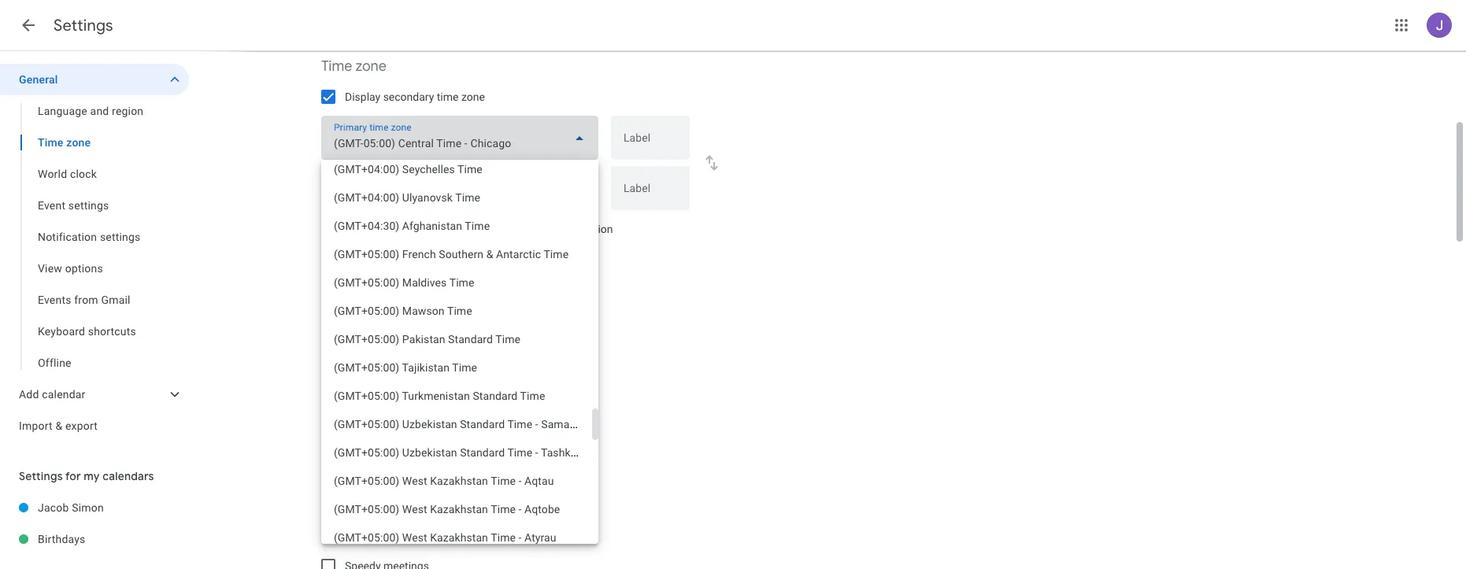 Task type: describe. For each thing, give the bounding box(es) containing it.
0 vertical spatial time
[[321, 57, 352, 76]]

2 to from the left
[[524, 223, 533, 235]]

(gmt+05:00) turkmenistan standard time option
[[321, 382, 592, 410]]

offline
[[38, 357, 71, 369]]

0 vertical spatial settings
[[68, 199, 109, 212]]

tree containing general
[[0, 64, 189, 442]]

calendar
[[450, 255, 488, 266]]

(gmt+05:00) mawson time option
[[321, 297, 592, 325]]

settings heading
[[54, 16, 113, 35]]

google
[[418, 255, 448, 266]]

notification
[[38, 231, 97, 243]]

and
[[90, 105, 109, 117]]

learn more about how google calendar works across time zones
[[321, 255, 594, 266]]

settings for my calendars
[[19, 469, 154, 483]]

2 vertical spatial clock
[[405, 360, 431, 372]]

import
[[19, 420, 53, 432]]

(gmt+05:00) maldives time option
[[321, 269, 592, 297]]

simon
[[72, 502, 104, 514]]

keyboard shortcuts
[[38, 325, 136, 338]]

shortcuts
[[88, 325, 136, 338]]

across
[[518, 255, 546, 266]]

time zones link
[[548, 255, 594, 266]]

current
[[536, 223, 571, 235]]

(gmt+05:00) west kazakhstan time - atyrau option
[[321, 524, 592, 552]]

zone up display
[[356, 57, 387, 76]]

(gmt+05:00) west kazakhstan time - aqtobe option
[[321, 495, 592, 524]]

event settings inside group
[[38, 199, 109, 212]]

1 horizontal spatial event settings
[[321, 476, 410, 495]]

view options
[[38, 262, 103, 275]]

about
[[371, 255, 396, 266]]

1 horizontal spatial time
[[473, 223, 495, 235]]

(gmt+04:00) ulyanovsk time option
[[321, 183, 592, 212]]

for
[[65, 469, 81, 483]]

calendar
[[42, 388, 85, 401]]

secondary
[[383, 91, 434, 103]]

primary
[[433, 223, 470, 235]]

(gmt+05:00) tajikistan time option
[[321, 354, 592, 382]]

1 vertical spatial my
[[84, 469, 100, 483]]

1 vertical spatial settings
[[100, 231, 141, 243]]

jacob simon tree item
[[0, 492, 189, 524]]

general tree item
[[0, 64, 189, 95]]

export
[[65, 420, 98, 432]]

jacob
[[38, 502, 69, 514]]

time zone inside group
[[38, 136, 91, 149]]

display secondary time zone
[[345, 91, 485, 103]]

language
[[38, 105, 87, 117]]

events from gmail
[[38, 294, 130, 306]]

options
[[65, 262, 103, 275]]

birthdays
[[38, 533, 85, 546]]

go back image
[[19, 16, 38, 35]]

clock inside group
[[70, 168, 97, 180]]

add calendar
[[19, 388, 85, 401]]

add
[[19, 388, 39, 401]]

ask to update my primary time zone to current location
[[345, 223, 613, 235]]

(gmt+04:30) afghanistan time option
[[321, 212, 592, 240]]

display
[[345, 91, 380, 103]]

how
[[398, 255, 416, 266]]

(gmt+05:00) uzbekistan standard time - samarkand option
[[321, 410, 592, 439]]

birthdays tree item
[[0, 524, 189, 555]]

(gmt+05:00) pakistan standard time option
[[321, 325, 592, 354]]

language and region
[[38, 105, 144, 117]]



Task type: vqa. For each thing, say whether or not it's contained in the screenshot.
My Calendars list
no



Task type: locate. For each thing, give the bounding box(es) containing it.
time
[[321, 57, 352, 76], [38, 136, 63, 149]]

settings left the for
[[19, 469, 63, 483]]

clock up notification settings
[[70, 168, 97, 180]]

2 vertical spatial time
[[548, 255, 567, 266]]

settings for settings
[[54, 16, 113, 35]]

Label for primary time zone. text field
[[624, 132, 677, 154]]

(gmt+05:00) west kazakhstan time - aqtau option
[[321, 467, 592, 495]]

world clock up notification at left top
[[38, 168, 97, 180]]

group containing language and region
[[0, 95, 189, 379]]

0 horizontal spatial clock
[[70, 168, 97, 180]]

0 vertical spatial time zone
[[321, 57, 387, 76]]

0 horizontal spatial time zone
[[38, 136, 91, 149]]

None field
[[321, 116, 598, 160], [321, 506, 605, 547], [321, 116, 598, 160], [321, 506, 605, 547]]

1 vertical spatial world clock
[[321, 327, 396, 345]]

ask
[[345, 223, 363, 235]]

0 vertical spatial event
[[38, 199, 66, 212]]

time zone up display
[[321, 57, 387, 76]]

(gmt+04:00) seychelles time option
[[321, 155, 592, 183]]

1 to from the left
[[366, 223, 376, 235]]

0 vertical spatial settings
[[54, 16, 113, 35]]

time zone
[[321, 57, 387, 76], [38, 136, 91, 149]]

works
[[490, 255, 515, 266]]

calendars
[[103, 469, 154, 483]]

settings up options
[[100, 231, 141, 243]]

time
[[437, 91, 459, 103], [473, 223, 495, 235], [548, 255, 567, 266]]

region
[[112, 105, 144, 117]]

&
[[55, 420, 62, 432]]

1 horizontal spatial time zone
[[321, 57, 387, 76]]

birthdays link
[[38, 524, 189, 555]]

my right "update"
[[415, 223, 430, 235]]

settings right go back icon
[[54, 16, 113, 35]]

1 horizontal spatial my
[[415, 223, 430, 235]]

world clock up 'show'
[[321, 327, 396, 345]]

2 horizontal spatial clock
[[405, 360, 431, 372]]

clock
[[70, 168, 97, 180], [362, 327, 396, 345], [405, 360, 431, 372]]

0 horizontal spatial world clock
[[38, 168, 97, 180]]

1 vertical spatial event settings
[[321, 476, 410, 495]]

world inside group
[[38, 168, 67, 180]]

1 vertical spatial event
[[321, 476, 357, 495]]

learn
[[321, 255, 345, 266]]

0 vertical spatial time
[[437, 91, 459, 103]]

0 horizontal spatial world
[[38, 168, 67, 180]]

1 horizontal spatial world
[[321, 327, 359, 345]]

clock up show world clock
[[362, 327, 396, 345]]

(gmt+05:00) french southern & antarctic time option
[[321, 240, 592, 269]]

general
[[19, 73, 58, 86]]

tree
[[0, 64, 189, 442]]

zone
[[356, 57, 387, 76], [461, 91, 485, 103], [66, 136, 91, 149], [497, 223, 521, 235]]

0 horizontal spatial time
[[437, 91, 459, 103]]

0 vertical spatial clock
[[70, 168, 97, 180]]

world clock
[[38, 168, 97, 180], [321, 327, 396, 345]]

settings for settings for my calendars
[[19, 469, 63, 483]]

world
[[375, 360, 402, 372]]

time right secondary
[[437, 91, 459, 103]]

my right the for
[[84, 469, 100, 483]]

my
[[415, 223, 430, 235], [84, 469, 100, 483]]

time right primary
[[473, 223, 495, 235]]

view
[[38, 262, 62, 275]]

0 horizontal spatial my
[[84, 469, 100, 483]]

0 vertical spatial world
[[38, 168, 67, 180]]

0 vertical spatial world clock
[[38, 168, 97, 180]]

to
[[366, 223, 376, 235], [524, 223, 533, 235]]

import & export
[[19, 420, 98, 432]]

time down language
[[38, 136, 63, 149]]

settings
[[54, 16, 113, 35], [19, 469, 63, 483]]

0 vertical spatial my
[[415, 223, 430, 235]]

1 horizontal spatial clock
[[362, 327, 396, 345]]

more
[[347, 255, 369, 266]]

0 horizontal spatial event settings
[[38, 199, 109, 212]]

clock right world in the bottom of the page
[[405, 360, 431, 372]]

world
[[38, 168, 67, 180], [321, 327, 359, 345]]

time zone down language
[[38, 136, 91, 149]]

1 vertical spatial time zone
[[38, 136, 91, 149]]

zone down language and region
[[66, 136, 91, 149]]

0 vertical spatial event settings
[[38, 199, 109, 212]]

from
[[74, 294, 98, 306]]

to right ask
[[366, 223, 376, 235]]

time left zones
[[548, 255, 567, 266]]

Label for secondary time zone. text field
[[624, 183, 677, 205]]

1 vertical spatial settings
[[19, 469, 63, 483]]

show world clock
[[345, 360, 431, 372]]

0 horizontal spatial time
[[38, 136, 63, 149]]

show
[[345, 360, 372, 372]]

1 horizontal spatial to
[[524, 223, 533, 235]]

1 vertical spatial clock
[[362, 327, 396, 345]]

zone right secondary
[[461, 91, 485, 103]]

0 horizontal spatial event
[[38, 199, 66, 212]]

time up display
[[321, 57, 352, 76]]

world down language
[[38, 168, 67, 180]]

settings
[[68, 199, 109, 212], [100, 231, 141, 243], [360, 476, 410, 495]]

world up 'show'
[[321, 327, 359, 345]]

0 horizontal spatial to
[[366, 223, 376, 235]]

1 horizontal spatial world clock
[[321, 327, 396, 345]]

notification settings
[[38, 231, 141, 243]]

keyboard
[[38, 325, 85, 338]]

(gmt+05:00) uzbekistan standard time - tashkent option
[[321, 439, 592, 467]]

1 vertical spatial time
[[473, 223, 495, 235]]

time inside group
[[38, 136, 63, 149]]

2 horizontal spatial time
[[548, 255, 567, 266]]

settings up notification settings
[[68, 199, 109, 212]]

group
[[0, 95, 189, 379]]

gmail
[[101, 294, 130, 306]]

event
[[38, 199, 66, 212], [321, 476, 357, 495]]

zone up "works"
[[497, 223, 521, 235]]

location
[[574, 223, 613, 235]]

1 vertical spatial time
[[38, 136, 63, 149]]

1 vertical spatial world
[[321, 327, 359, 345]]

to left current on the top
[[524, 223, 533, 235]]

update
[[379, 223, 413, 235]]

event settings
[[38, 199, 109, 212], [321, 476, 410, 495]]

1 horizontal spatial time
[[321, 57, 352, 76]]

settings for my calendars tree
[[0, 492, 189, 555]]

2 vertical spatial settings
[[360, 476, 410, 495]]

zones
[[569, 255, 594, 266]]

jacob simon
[[38, 502, 104, 514]]

events
[[38, 294, 71, 306]]

1 horizontal spatial event
[[321, 476, 357, 495]]

settings up "(gmt+05:00) west kazakhstan time - aqtobe" option
[[360, 476, 410, 495]]



